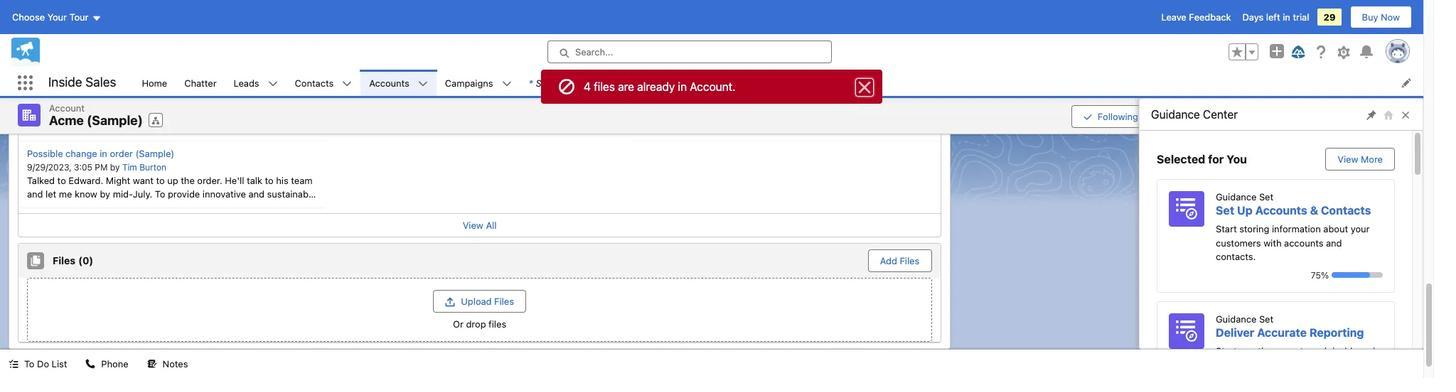 Task type: vqa. For each thing, say whether or not it's contained in the screenshot.
17
no



Task type: locate. For each thing, give the bounding box(es) containing it.
about up based
[[803, 108, 828, 120]]

1 vertical spatial that
[[68, 202, 86, 214]]

0 vertical spatial up
[[244, 108, 255, 120]]

selected
[[1157, 153, 1206, 166]]

people down provide
[[175, 202, 204, 214]]

upload files
[[461, 296, 514, 307]]

* send letter
[[529, 77, 586, 89]]

1 vertical spatial files
[[489, 318, 507, 330]]

1 vertical spatial contacts
[[1322, 204, 1372, 217]]

0 vertical spatial start
[[1216, 223, 1237, 235]]

guidance center
[[1152, 108, 1238, 121]]

0 vertical spatial notes
[[53, 45, 82, 57]]

of down science-
[[755, 136, 763, 147]]

files left (0)
[[53, 254, 75, 267]]

1 horizontal spatial files
[[594, 80, 615, 93]]

1 horizontal spatial in
[[678, 80, 687, 93]]

order
[[163, 81, 186, 93], [110, 148, 133, 159]]

0 horizontal spatial files
[[53, 254, 75, 267]]

0 horizontal spatial contacts
[[295, 77, 334, 89]]

1 list item from the left
[[520, 70, 627, 96]]

howard up proposal
[[27, 122, 60, 133]]

text default image inside notes button
[[147, 359, 157, 369]]

(sample) up way
[[732, 77, 771, 89]]

group
[[1229, 43, 1259, 60]]

(sample) up howard's
[[87, 113, 143, 128]]

guidance inside guidance set set up accounts & contacts start storing information about your customers with accounts and contacts.
[[1216, 191, 1257, 203]]

2 horizontal spatial to
[[642, 108, 652, 120]]

1 vertical spatial set
[[1216, 204, 1235, 217]]

sustainable
[[267, 189, 316, 200]]

meeting,
[[211, 122, 249, 133]]

0 horizontal spatial do
[[37, 359, 49, 370]]

your up progress bar progress bar
[[1351, 223, 1370, 235]]

guidance up up
[[1216, 191, 1257, 203]]

2 horizontal spatial view
[[1338, 154, 1359, 165]]

1 horizontal spatial text default image
[[147, 359, 157, 369]]

set left up
[[1216, 204, 1235, 217]]

0 horizontal spatial files
[[489, 318, 507, 330]]

order.
[[197, 175, 222, 186]]

burton down the re:
[[142, 95, 169, 106]]

1 vertical spatial up
[[167, 175, 178, 186]]

need
[[252, 122, 273, 133]]

all
[[486, 219, 497, 231]]

start down deliver
[[1216, 345, 1237, 357]]

1 vertical spatial in
[[678, 80, 687, 93]]

view inside view account hierarchy button
[[1177, 111, 1198, 122]]

0 horizontal spatial that
[[68, 202, 86, 214]]

1 horizontal spatial order
[[163, 81, 186, 93]]

text default image right 4
[[611, 78, 621, 88]]

by
[[113, 95, 123, 106], [419, 95, 429, 106], [723, 95, 733, 106], [918, 108, 928, 120], [110, 162, 120, 173], [100, 189, 110, 200]]

solutions down the let
[[27, 202, 66, 214]]

0 horizontal spatial team
[[121, 136, 143, 147]]

notes right the phone
[[163, 359, 188, 370]]

tim burton link for to revolutionize the way people think about health and wellness by providing personalized, science-based solutions that empower individuals to take control of their own health.
[[735, 95, 780, 106]]

leads link
[[225, 70, 268, 96]]

0 horizontal spatial text default image
[[9, 359, 18, 369]]

and right accounts
[[1327, 237, 1343, 249]]

about inside mission statement 9/29/2023, 4:12 pm by tim burton to revolutionize the way people think about health and wellness by providing personalized, science-based solutions that empower individuals to take control of their own health. possible change in order (sample) 9/29/2023, 3:05 pm by tim burton talked to edward. might want to up the order. he'll talk to his team and let me know by mid-july. to provide innovative and sustainable solutions that improve the lives of people around the world.
[[803, 108, 828, 120]]

jason
[[127, 150, 153, 161]]

text default image up think
[[782, 78, 792, 88]]

1 start from the top
[[1216, 223, 1237, 235]]

list item
[[520, 70, 627, 96], [627, 70, 798, 96]]

text default image
[[611, 78, 621, 88], [86, 359, 96, 369], [147, 359, 157, 369]]

start inside guidance set set up accounts & contacts start storing information about your customers with accounts and contacts.
[[1216, 223, 1237, 235]]

0 vertical spatial order
[[163, 81, 186, 93]]

to up providing
[[642, 108, 652, 120]]

2 vertical spatial set
[[1260, 313, 1274, 325]]

buy now button
[[1351, 6, 1413, 28]]

by right 4:24 in the top left of the page
[[419, 95, 429, 106]]

mission
[[642, 81, 674, 93]]

do left the run
[[264, 136, 276, 147]]

account left "hierarchy"
[[1201, 111, 1236, 122]]

tim inside untitled note 11/27/2023, 4:24 pm by tim burton
[[431, 95, 446, 106]]

1 vertical spatial to
[[155, 189, 165, 200]]

account up is
[[49, 102, 85, 114]]

text default image left to do list at the bottom left of the page
[[9, 359, 18, 369]]

view left all
[[463, 219, 484, 231]]

july.
[[133, 189, 152, 200]]

start up customers on the bottom
[[1216, 223, 1237, 235]]

2 start from the top
[[1216, 345, 1237, 357]]

selected for you
[[1157, 153, 1248, 166]]

(sample) down make
[[136, 148, 174, 159]]

1 horizontal spatial contacts
[[1322, 204, 1372, 217]]

1 horizontal spatial solutions
[[811, 122, 850, 133]]

0 vertical spatial solutions
[[811, 122, 850, 133]]

1 horizontal spatial about
[[1324, 223, 1349, 235]]

0 vertical spatial that
[[852, 122, 869, 133]]

0 vertical spatial people
[[748, 108, 777, 120]]

0 vertical spatial do
[[264, 136, 276, 147]]

hierarchy
[[1239, 111, 1280, 122]]

and inside meeting with howard jones re: order (sample) 11/30/2025, 3:06 pm by tim burton enthusiastic response to new product line. follow-up meeting with howard is set for next month. prior to next meeting, need to: send proposal to howard's team make adjustments to demo do run through with anne and jason
[[109, 150, 125, 161]]

1 horizontal spatial *
[[636, 77, 640, 89]]

burton down campaigns
[[449, 95, 476, 106]]

search...
[[575, 46, 614, 58]]

0 horizontal spatial to
[[24, 359, 35, 370]]

of right lives
[[163, 202, 172, 214]]

tim burton link up new
[[125, 95, 169, 106]]

up inside meeting with howard jones re: order (sample) 11/30/2025, 3:06 pm by tim burton enthusiastic response to new product line. follow-up meeting with howard is set for next month. prior to next meeting, need to: send proposal to howard's team make adjustments to demo do run through with anne and jason
[[244, 108, 255, 120]]

2 vertical spatial in
[[100, 148, 107, 159]]

tim up way
[[735, 95, 750, 106]]

by up response
[[113, 95, 123, 106]]

1 vertical spatial for
[[1209, 153, 1224, 166]]

your down creating
[[1257, 359, 1276, 371]]

text default image inside phone button
[[86, 359, 96, 369]]

2 horizontal spatial in
[[1283, 11, 1291, 23]]

home link
[[133, 70, 176, 96]]

0 vertical spatial howard
[[85, 81, 118, 93]]

send right to: at the top left
[[289, 122, 311, 133]]

0 horizontal spatial solutions
[[27, 202, 66, 214]]

guidance for guidance set deliver accurate reporting start creating reports and dashboards that help your sales reps succeed.
[[1216, 313, 1257, 325]]

chatter link
[[176, 70, 225, 96]]

(sample)
[[732, 77, 771, 89], [188, 81, 227, 93], [87, 113, 143, 128], [136, 148, 174, 159]]

0 vertical spatial set
[[1260, 191, 1274, 203]]

0 vertical spatial accounts
[[369, 77, 410, 89]]

contacts.
[[1216, 251, 1257, 262]]

29
[[1324, 11, 1336, 23]]

that left 'help' at right bottom
[[1216, 359, 1233, 371]]

0 horizontal spatial your
[[1257, 359, 1276, 371]]

accounts up information
[[1256, 204, 1308, 217]]

0 vertical spatial 9/29/2023,
[[642, 95, 686, 106]]

think
[[780, 108, 801, 120]]

and inside guidance set deliver accurate reporting start creating reports and dashboards that help your sales reps succeed.
[[1311, 345, 1327, 357]]

up up provide
[[167, 175, 178, 186]]

1 vertical spatial do
[[37, 359, 49, 370]]

he'll
[[225, 175, 244, 186]]

about up accounts
[[1324, 223, 1349, 235]]

their
[[766, 136, 786, 147]]

0 vertical spatial send
[[536, 77, 558, 89]]

0 horizontal spatial for
[[88, 122, 100, 133]]

1 vertical spatial send
[[289, 122, 311, 133]]

the
[[712, 108, 726, 120], [181, 175, 195, 186], [125, 202, 139, 214], [239, 202, 253, 214]]

now
[[1381, 11, 1401, 23]]

revolutionize
[[654, 108, 709, 120]]

0 vertical spatial guidance
[[1152, 108, 1201, 121]]

with down storing
[[1264, 237, 1282, 249]]

around
[[206, 202, 237, 214]]

1 horizontal spatial people
[[748, 108, 777, 120]]

howard up the 3:06
[[85, 81, 118, 93]]

based
[[782, 122, 808, 133]]

0 vertical spatial in
[[1283, 11, 1291, 23]]

1 horizontal spatial 9/29/2023,
[[642, 95, 686, 106]]

(sample) up line.
[[188, 81, 227, 93]]

account
[[49, 102, 85, 114], [1201, 111, 1236, 122]]

guidance left the center
[[1152, 108, 1201, 121]]

and down talk
[[249, 189, 265, 200]]

set up set up accounts & contacts 'button'
[[1260, 191, 1274, 203]]

*
[[529, 77, 533, 89], [636, 77, 640, 89]]

view all
[[463, 219, 497, 231]]

account inside button
[[1201, 111, 1236, 122]]

solutions up health.
[[811, 122, 850, 133]]

0 vertical spatial text default image
[[782, 78, 792, 88]]

* for * call maria tomorrow (sample)
[[636, 77, 640, 89]]

1 vertical spatial view
[[1338, 154, 1359, 165]]

9/29/2023, down the 4 files are already in account.
[[642, 95, 686, 106]]

days
[[1243, 11, 1264, 23]]

contacts right &
[[1322, 204, 1372, 217]]

notes inside button
[[163, 359, 188, 370]]

files for upload files
[[494, 296, 514, 307]]

pm right 4:24 in the top left of the page
[[404, 95, 417, 106]]

view left the center
[[1177, 111, 1198, 122]]

0 horizontal spatial howard
[[27, 122, 60, 133]]

1 * from the left
[[529, 77, 533, 89]]

send inside list
[[536, 77, 558, 89]]

0 vertical spatial about
[[803, 108, 828, 120]]

1 horizontal spatial your
[[1351, 223, 1370, 235]]

1 vertical spatial team
[[291, 175, 313, 186]]

order right the re:
[[163, 81, 186, 93]]

leads list item
[[225, 70, 286, 96]]

view left 'more'
[[1338, 154, 1359, 165]]

1 horizontal spatial notes
[[163, 359, 188, 370]]

line.
[[192, 108, 210, 120]]

accounts
[[1285, 237, 1324, 249]]

(sample) inside mission statement 9/29/2023, 4:12 pm by tim burton to revolutionize the way people think about health and wellness by providing personalized, science-based solutions that empower individuals to take control of their own health. possible change in order (sample) 9/29/2023, 3:05 pm by tim burton talked to edward. might want to up the order. he'll talk to his team and let me know by mid-july. to provide innovative and sustainable solutions that improve the lives of people around the world.
[[136, 148, 174, 159]]

tim burton link down jason
[[122, 162, 167, 173]]

0 horizontal spatial people
[[175, 202, 204, 214]]

accounts up 4:24 in the top left of the page
[[369, 77, 410, 89]]

tim down jones
[[125, 95, 140, 106]]

1 vertical spatial order
[[110, 148, 133, 159]]

by up improve
[[100, 189, 110, 200]]

next down response
[[103, 122, 121, 133]]

to:
[[276, 122, 287, 133]]

0 vertical spatial for
[[88, 122, 100, 133]]

burton inside untitled note 11/27/2023, 4:24 pm by tim burton
[[449, 95, 476, 106]]

0 vertical spatial your
[[1351, 223, 1370, 235]]

next down line.
[[190, 122, 209, 133]]

more
[[1362, 154, 1384, 165]]

tim burton link for enthusiastic response to new product line. follow-up meeting with howard is set for next month. prior to next meeting, need to: send proposal to howard's team make adjustments to demo do run through with anne and jason
[[125, 95, 169, 106]]

choose your tour
[[12, 11, 89, 23]]

view
[[1177, 111, 1198, 122], [1338, 154, 1359, 165], [463, 219, 484, 231]]

call
[[643, 77, 659, 89]]

guidance up deliver
[[1216, 313, 1257, 325]]

team up sustainable
[[291, 175, 313, 186]]

to left list
[[24, 359, 35, 370]]

and up reps
[[1311, 345, 1327, 357]]

1 horizontal spatial account
[[1201, 111, 1236, 122]]

text default image
[[782, 78, 792, 88], [9, 359, 18, 369]]

1 horizontal spatial do
[[264, 136, 276, 147]]

accounts list item
[[361, 70, 437, 96]]

people up science-
[[748, 108, 777, 120]]

files
[[53, 254, 75, 267], [900, 255, 920, 266], [494, 296, 514, 307]]

to up 'me'
[[57, 175, 66, 186]]

1 horizontal spatial accounts
[[1256, 204, 1308, 217]]

0 horizontal spatial accounts
[[369, 77, 410, 89]]

do inside to do list button
[[37, 359, 49, 370]]

buy now
[[1363, 11, 1401, 23]]

list
[[133, 70, 1424, 96]]

accounts link
[[361, 70, 418, 96]]

following
[[1098, 111, 1139, 122]]

1 vertical spatial text default image
[[9, 359, 18, 369]]

0 horizontal spatial about
[[803, 108, 828, 120]]

do left list
[[37, 359, 49, 370]]

tim burton link
[[125, 95, 169, 106], [431, 95, 476, 106], [735, 95, 780, 106], [122, 162, 167, 173]]

0 vertical spatial view
[[1177, 111, 1198, 122]]

jones
[[121, 81, 146, 93]]

pm inside meeting with howard jones re: order (sample) 11/30/2025, 3:06 pm by tim burton enthusiastic response to new product line. follow-up meeting with howard is set for next month. prior to next meeting, need to: send proposal to howard's team make adjustments to demo do run through with anne and jason
[[98, 95, 110, 106]]

1 horizontal spatial howard
[[85, 81, 118, 93]]

send inside meeting with howard jones re: order (sample) 11/30/2025, 3:06 pm by tim burton enthusiastic response to new product line. follow-up meeting with howard is set for next month. prior to next meeting, need to: send proposal to howard's team make adjustments to demo do run through with anne and jason
[[289, 122, 311, 133]]

pm up response
[[98, 95, 110, 106]]

0 horizontal spatial view
[[463, 219, 484, 231]]

2 * from the left
[[636, 77, 640, 89]]

leave feedback link
[[1162, 11, 1232, 23]]

in inside error alert dialog
[[678, 80, 687, 93]]

contacts inside guidance set set up accounts & contacts start storing information about your customers with accounts and contacts.
[[1322, 204, 1372, 217]]

1 horizontal spatial to
[[155, 189, 165, 200]]

1 next from the left
[[103, 122, 121, 133]]

1 vertical spatial 9/29/2023,
[[27, 162, 72, 173]]

that down know
[[68, 202, 86, 214]]

4
[[584, 80, 591, 93]]

order down howard's
[[110, 148, 133, 159]]

to right prior
[[179, 122, 188, 133]]

add files button
[[869, 250, 931, 271]]

files inside button
[[900, 255, 920, 266]]

contacts left untitled
[[295, 77, 334, 89]]

list
[[52, 359, 67, 370]]

1 horizontal spatial text default image
[[782, 78, 792, 88]]

2 next from the left
[[190, 122, 209, 133]]

set for deliver
[[1260, 313, 1274, 325]]

upload
[[461, 296, 492, 307]]

send left 'letter'
[[536, 77, 558, 89]]

1 vertical spatial people
[[175, 202, 204, 214]]

set up accurate
[[1260, 313, 1274, 325]]

guidance inside guidance set deliver accurate reporting start creating reports and dashboards that help your sales reps succeed.
[[1216, 313, 1257, 325]]

and right health
[[860, 108, 876, 120]]

his
[[276, 175, 289, 186]]

notes for notes (4)
[[53, 45, 82, 57]]

2 horizontal spatial that
[[1216, 359, 1233, 371]]

for up howard's
[[88, 122, 100, 133]]

guidance
[[1152, 108, 1201, 121], [1216, 191, 1257, 203], [1216, 313, 1257, 325]]

to up lives
[[155, 189, 165, 200]]

new
[[901, 46, 920, 57]]

1 vertical spatial about
[[1324, 223, 1349, 235]]

succeed.
[[1325, 359, 1364, 371]]

notes left (4)
[[53, 45, 82, 57]]

tim burton link down campaigns
[[431, 95, 476, 106]]

you
[[1227, 153, 1248, 166]]

0 horizontal spatial text default image
[[86, 359, 96, 369]]

1 horizontal spatial up
[[244, 108, 255, 120]]

to left his
[[265, 175, 274, 186]]

0 vertical spatial contacts
[[295, 77, 334, 89]]

view inside view all link
[[463, 219, 484, 231]]

0 horizontal spatial order
[[110, 148, 133, 159]]

team down month.
[[121, 136, 143, 147]]

search... button
[[548, 41, 832, 63]]

0 horizontal spatial up
[[167, 175, 178, 186]]

for left you
[[1209, 153, 1224, 166]]

1 horizontal spatial for
[[1209, 153, 1224, 166]]

0 horizontal spatial send
[[289, 122, 311, 133]]

2 vertical spatial that
[[1216, 359, 1233, 371]]

burton inside meeting with howard jones re: order (sample) 11/30/2025, 3:06 pm by tim burton enthusiastic response to new product line. follow-up meeting with howard is set for next month. prior to next meeting, need to: send proposal to howard's team make adjustments to demo do run through with anne and jason
[[142, 95, 169, 106]]

11/27/2023,
[[334, 95, 380, 106]]

accounts
[[369, 77, 410, 89], [1256, 204, 1308, 217]]

health.
[[808, 136, 838, 147]]

files for add files
[[900, 255, 920, 266]]

set inside guidance set deliver accurate reporting start creating reports and dashboards that help your sales reps succeed.
[[1260, 313, 1274, 325]]

view for view all
[[463, 219, 484, 231]]

2 vertical spatial to
[[24, 359, 35, 370]]

accounts inside guidance set set up accounts & contacts start storing information about your customers with accounts and contacts.
[[1256, 204, 1308, 217]]

1 vertical spatial start
[[1216, 345, 1237, 357]]

notes
[[53, 45, 82, 57], [163, 359, 188, 370]]

1 horizontal spatial send
[[536, 77, 558, 89]]

new
[[135, 108, 153, 120]]

1 horizontal spatial view
[[1177, 111, 1198, 122]]

team inside meeting with howard jones re: order (sample) 11/30/2025, 3:06 pm by tim burton enthusiastic response to new product line. follow-up meeting with howard is set for next month. prior to next meeting, need to: send proposal to howard's team make adjustments to demo do run through with anne and jason
[[121, 136, 143, 147]]

1 horizontal spatial files
[[494, 296, 514, 307]]

to do list button
[[0, 350, 76, 378]]

view inside view more button
[[1338, 154, 1359, 165]]

list containing home
[[133, 70, 1424, 96]]

and right anne
[[109, 150, 125, 161]]

(sample) inside meeting with howard jones re: order (sample) 11/30/2025, 3:06 pm by tim burton enthusiastic response to new product line. follow-up meeting with howard is set for next month. prior to next meeting, need to: send proposal to howard's team make adjustments to demo do run through with anne and jason
[[188, 81, 227, 93]]

by right wellness
[[918, 108, 928, 120]]

&
[[1311, 204, 1319, 217]]

files right upload
[[494, 296, 514, 307]]

1 horizontal spatial next
[[190, 122, 209, 133]]

inside sales
[[48, 75, 116, 90]]

your inside guidance set deliver accurate reporting start creating reports and dashboards that help your sales reps succeed.
[[1257, 359, 1276, 371]]

tim burton link for talked to edward. might want to up the order. he'll talk to his team and let me know by mid-july. to provide innovative and sustainable solutions that improve the lives of people around the world.
[[122, 162, 167, 173]]

product
[[156, 108, 189, 120]]

adjustments
[[171, 136, 224, 147]]

9/29/2023, down through
[[27, 162, 72, 173]]

text default image left the phone
[[86, 359, 96, 369]]

0 horizontal spatial notes
[[53, 45, 82, 57]]

view more button
[[1326, 148, 1396, 171]]

3:05
[[74, 162, 92, 173]]

about inside guidance set set up accounts & contacts start storing information about your customers with accounts and contacts.
[[1324, 223, 1349, 235]]

1 vertical spatial notes
[[163, 359, 188, 370]]

files right drop
[[489, 318, 507, 330]]

demo
[[238, 136, 262, 147]]

tour
[[69, 11, 89, 23]]

progress bar progress bar
[[1332, 272, 1384, 278]]

team inside mission statement 9/29/2023, 4:12 pm by tim burton to revolutionize the way people think about health and wellness by providing personalized, science-based solutions that empower individuals to take control of their own health. possible change in order (sample) 9/29/2023, 3:05 pm by tim burton talked to edward. might want to up the order. he'll talk to his team and let me know by mid-july. to provide innovative and sustainable solutions that improve the lives of people around the world.
[[291, 175, 313, 186]]

0 horizontal spatial of
[[163, 202, 172, 214]]

let
[[46, 189, 56, 200]]

tim down campaigns
[[431, 95, 446, 106]]

notes (4)
[[53, 45, 100, 57]]

inside
[[48, 75, 82, 90]]

or drop files
[[453, 318, 507, 330]]

up up need at the left top
[[244, 108, 255, 120]]



Task type: describe. For each thing, give the bounding box(es) containing it.
take
[[701, 136, 719, 147]]

edward.
[[69, 175, 103, 186]]

view account hierarchy button
[[1165, 105, 1292, 128]]

meeting
[[257, 108, 292, 120]]

text default image for notes
[[147, 359, 157, 369]]

to left new
[[124, 108, 133, 120]]

campaigns list item
[[437, 70, 520, 96]]

up inside mission statement 9/29/2023, 4:12 pm by tim burton to revolutionize the way people think about health and wellness by providing personalized, science-based solutions that empower individuals to take control of their own health. possible change in order (sample) 9/29/2023, 3:05 pm by tim burton talked to edward. might want to up the order. he'll talk to his team and let me know by mid-july. to provide innovative and sustainable solutions that improve the lives of people around the world.
[[167, 175, 178, 186]]

for inside meeting with howard jones re: order (sample) 11/30/2025, 3:06 pm by tim burton enthusiastic response to new product line. follow-up meeting with howard is set for next month. prior to next meeting, need to: send proposal to howard's team make adjustments to demo do run through with anne and jason
[[88, 122, 100, 133]]

0 vertical spatial to
[[642, 108, 652, 120]]

tim down jason
[[122, 162, 137, 173]]

leave
[[1162, 11, 1187, 23]]

to right want
[[156, 175, 165, 186]]

0 horizontal spatial account
[[49, 102, 85, 114]]

enthusiastic
[[27, 108, 79, 120]]

to down is
[[67, 136, 76, 147]]

that inside guidance set deliver accurate reporting start creating reports and dashboards that help your sales reps succeed.
[[1216, 359, 1233, 371]]

letter
[[561, 77, 586, 89]]

1 horizontal spatial that
[[852, 122, 869, 133]]

delete
[[1344, 111, 1371, 122]]

progress bar image
[[1332, 272, 1371, 278]]

information
[[1273, 223, 1322, 235]]

leave feedback
[[1162, 11, 1232, 23]]

by up way
[[723, 95, 733, 106]]

re:
[[149, 81, 160, 93]]

accounts inside list item
[[369, 77, 410, 89]]

howard's
[[78, 136, 119, 147]]

pm down anne
[[95, 162, 108, 173]]

deliver accurate reporting button
[[1216, 326, 1365, 339]]

provide
[[168, 189, 200, 200]]

set
[[72, 122, 85, 133]]

me
[[59, 189, 72, 200]]

11/30/2025,
[[27, 95, 74, 106]]

anne
[[84, 150, 106, 161]]

follow-
[[212, 108, 244, 120]]

pm down account.
[[708, 95, 721, 106]]

set for set
[[1260, 191, 1274, 203]]

days left in trial
[[1243, 11, 1310, 23]]

3:06
[[76, 95, 95, 106]]

accurate
[[1258, 326, 1307, 339]]

through
[[27, 150, 61, 161]]

customers
[[1216, 237, 1262, 249]]

deliver
[[1216, 326, 1255, 339]]

guidance for guidance center
[[1152, 108, 1201, 121]]

start inside guidance set deliver accurate reporting start creating reports and dashboards that help your sales reps succeed.
[[1216, 345, 1237, 357]]

way
[[728, 108, 745, 120]]

1 vertical spatial of
[[163, 202, 172, 214]]

storing
[[1240, 223, 1270, 235]]

the up provide
[[181, 175, 195, 186]]

with up the 3:06
[[65, 81, 83, 93]]

might
[[106, 175, 130, 186]]

drop
[[466, 318, 486, 330]]

untitled note 11/27/2023, 4:24 pm by tim burton
[[334, 81, 476, 106]]

chatter
[[184, 77, 217, 89]]

leads
[[234, 77, 259, 89]]

view for view account hierarchy
[[1177, 111, 1198, 122]]

view more
[[1338, 154, 1384, 165]]

by inside untitled note 11/27/2023, 4:24 pm by tim burton
[[419, 95, 429, 106]]

notes for notes
[[163, 359, 188, 370]]

proposal
[[27, 136, 64, 147]]

* call maria tomorrow (sample)
[[636, 77, 771, 89]]

with inside guidance set set up accounts & contacts start storing information about your customers with accounts and contacts.
[[1264, 237, 1282, 249]]

account.
[[690, 80, 736, 93]]

75%
[[1312, 270, 1330, 281]]

(4)
[[84, 45, 100, 57]]

response
[[82, 108, 122, 120]]

notes button
[[138, 350, 197, 378]]

contacts inside list item
[[295, 77, 334, 89]]

meeting
[[27, 81, 62, 93]]

control
[[722, 136, 752, 147]]

know
[[75, 189, 97, 200]]

own
[[788, 136, 806, 147]]

to inside button
[[24, 359, 35, 370]]

is
[[63, 122, 70, 133]]

add
[[880, 255, 898, 266]]

add files
[[880, 255, 920, 266]]

to left take
[[690, 136, 698, 147]]

talk
[[247, 175, 262, 186]]

phone button
[[77, 350, 137, 378]]

with right meeting
[[295, 108, 313, 120]]

following button
[[1072, 105, 1151, 128]]

help
[[1236, 359, 1254, 371]]

do inside meeting with howard jones re: order (sample) 11/30/2025, 3:06 pm by tim burton enthusiastic response to new product line. follow-up meeting with howard is set for next month. prior to next meeting, need to: send proposal to howard's team make adjustments to demo do run through with anne and jason
[[264, 136, 276, 147]]

creating
[[1240, 345, 1275, 357]]

contacts link
[[286, 70, 342, 96]]

and inside guidance set set up accounts & contacts start storing information about your customers with accounts and contacts.
[[1327, 237, 1343, 249]]

choose your tour button
[[11, 6, 102, 28]]

in inside mission statement 9/29/2023, 4:12 pm by tim burton to revolutionize the way people think about health and wellness by providing personalized, science-based solutions that empower individuals to take control of their own health. possible change in order (sample) 9/29/2023, 3:05 pm by tim burton talked to edward. might want to up the order. he'll talk to his team and let me know by mid-july. to provide innovative and sustainable solutions that improve the lives of people around the world.
[[100, 148, 107, 159]]

0 vertical spatial of
[[755, 136, 763, 147]]

lives
[[141, 202, 161, 214]]

text default image inside to do list button
[[9, 359, 18, 369]]

center
[[1204, 108, 1238, 121]]

reporting
[[1310, 326, 1365, 339]]

with up 3:05
[[63, 150, 81, 161]]

prior
[[156, 122, 177, 133]]

view for view more
[[1338, 154, 1359, 165]]

sales
[[1279, 359, 1301, 371]]

trial
[[1294, 11, 1310, 23]]

science-
[[744, 122, 782, 133]]

burton up science-
[[753, 95, 780, 106]]

(sample) inside list
[[732, 77, 771, 89]]

choose
[[12, 11, 45, 23]]

to down "meeting,"
[[226, 136, 235, 147]]

personalized,
[[684, 122, 742, 133]]

(0)
[[78, 254, 93, 267]]

acme
[[49, 113, 84, 128]]

pm inside untitled note 11/27/2023, 4:24 pm by tim burton
[[404, 95, 417, 106]]

guidance set set up accounts & contacts start storing information about your customers with accounts and contacts.
[[1216, 191, 1372, 262]]

wellness
[[878, 108, 915, 120]]

the left world.
[[239, 202, 253, 214]]

by inside meeting with howard jones re: order (sample) 11/30/2025, 3:06 pm by tim burton enthusiastic response to new product line. follow-up meeting with howard is set for next month. prior to next meeting, need to: send proposal to howard's team make adjustments to demo do run through with anne and jason
[[113, 95, 123, 106]]

order inside meeting with howard jones re: order (sample) 11/30/2025, 3:06 pm by tim burton enthusiastic response to new product line. follow-up meeting with howard is set for next month. prior to next meeting, need to: send proposal to howard's team make adjustments to demo do run through with anne and jason
[[163, 81, 186, 93]]

reports
[[1278, 345, 1309, 357]]

month.
[[124, 122, 154, 133]]

2 list item from the left
[[627, 70, 798, 96]]

change
[[66, 148, 97, 159]]

the up personalized,
[[712, 108, 726, 120]]

campaigns
[[445, 77, 493, 89]]

and down talked
[[27, 189, 43, 200]]

error alert dialog
[[541, 70, 883, 104]]

individuals
[[642, 136, 687, 147]]

statement
[[677, 81, 721, 93]]

1 vertical spatial howard
[[27, 122, 60, 133]]

contacts list item
[[286, 70, 361, 96]]

the down mid-
[[125, 202, 139, 214]]

4:24
[[383, 95, 401, 106]]

burton up want
[[140, 162, 167, 173]]

your inside guidance set set up accounts & contacts start storing information about your customers with accounts and contacts.
[[1351, 223, 1370, 235]]

by up might
[[110, 162, 120, 173]]

1 vertical spatial solutions
[[27, 202, 66, 214]]

tim inside meeting with howard jones re: order (sample) 11/30/2025, 3:06 pm by tim burton enthusiastic response to new product line. follow-up meeting with howard is set for next month. prior to next meeting, need to: send proposal to howard's team make adjustments to demo do run through with anne and jason
[[125, 95, 140, 106]]

2 horizontal spatial text default image
[[611, 78, 621, 88]]

new button
[[889, 41, 931, 62]]

guidance for guidance set set up accounts & contacts start storing information about your customers with accounts and contacts.
[[1216, 191, 1257, 203]]

providing
[[642, 122, 682, 133]]

files inside error alert dialog
[[594, 80, 615, 93]]

order inside mission statement 9/29/2023, 4:12 pm by tim burton to revolutionize the way people think about health and wellness by providing personalized, science-based solutions that empower individuals to take control of their own health. possible change in order (sample) 9/29/2023, 3:05 pm by tim burton talked to edward. might want to up the order. he'll talk to his team and let me know by mid-july. to provide innovative and sustainable solutions that improve the lives of people around the world.
[[110, 148, 133, 159]]

sales
[[85, 75, 116, 90]]

* for * send letter
[[529, 77, 533, 89]]

want
[[133, 175, 154, 186]]

text default image for phone
[[86, 359, 96, 369]]



